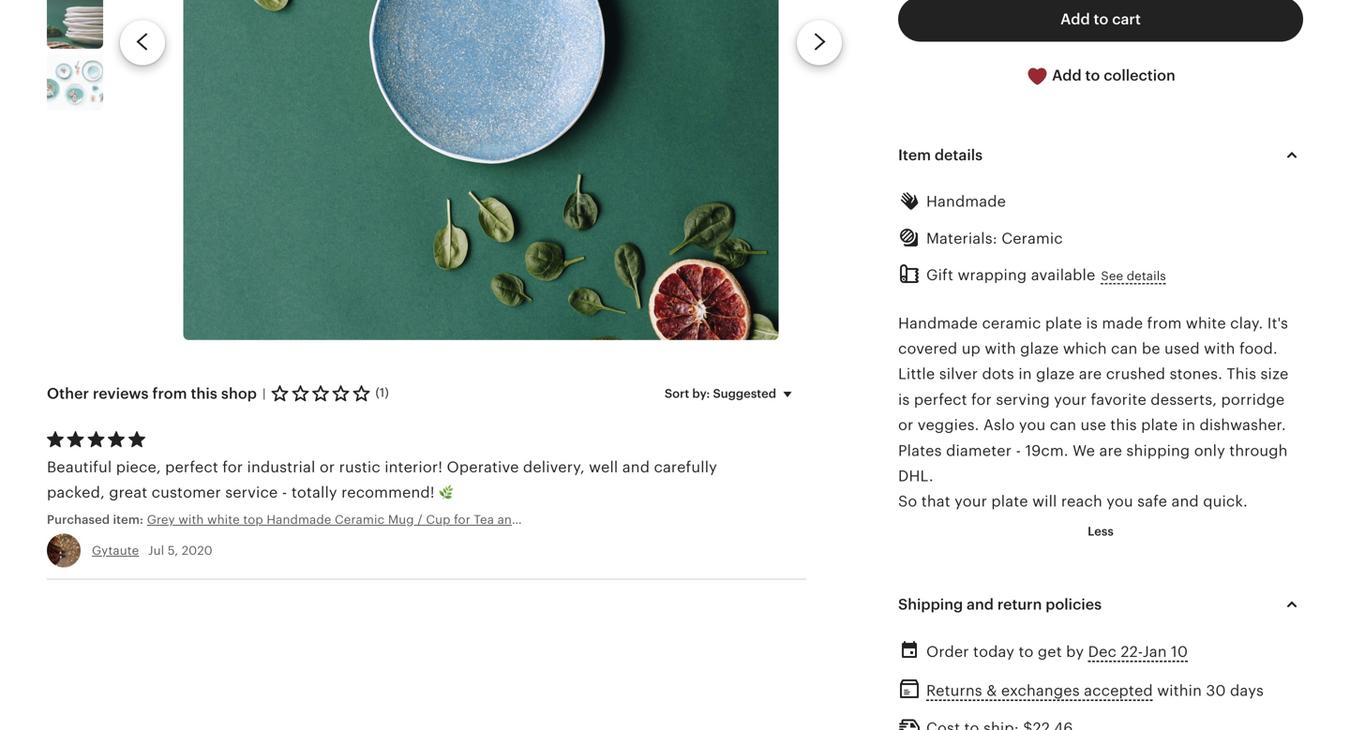 Task type: locate. For each thing, give the bounding box(es) containing it.
add to cart button
[[899, 0, 1304, 42]]

diameter
[[947, 443, 1012, 460]]

through
[[1230, 443, 1289, 460]]

add inside button
[[1061, 11, 1091, 28]]

1 horizontal spatial from
[[1148, 315, 1183, 332]]

returns & exchanges accepted button
[[927, 678, 1154, 705]]

0 vertical spatial perfect
[[915, 392, 968, 408]]

22-
[[1121, 644, 1143, 661]]

your up use
[[1055, 392, 1087, 408]]

order today to get by dec 22-jan 10
[[927, 644, 1189, 661]]

your
[[1055, 392, 1087, 408], [955, 494, 988, 511]]

1 horizontal spatial ceramic
[[1002, 230, 1064, 247]]

ceramic down recommend!
[[335, 513, 385, 527]]

add down add to cart button
[[1053, 67, 1082, 84]]

ceramic up gift wrapping available see details in the top of the page
[[1002, 230, 1064, 247]]

or
[[899, 417, 914, 434], [320, 459, 335, 476], [625, 513, 637, 527]]

0 vertical spatial or
[[899, 417, 914, 434]]

glaze
[[1021, 341, 1060, 357], [1037, 366, 1075, 383]]

details right 'item'
[[935, 147, 983, 164]]

be
[[1142, 341, 1161, 357]]

plates
[[899, 443, 943, 460]]

1 horizontal spatial in
[[1183, 417, 1196, 434]]

gift right best
[[599, 513, 622, 527]]

this
[[1227, 366, 1257, 383]]

0 vertical spatial can
[[1112, 341, 1138, 357]]

details inside gift wrapping available see details
[[1127, 269, 1167, 283]]

in
[[1019, 366, 1033, 383], [1183, 417, 1196, 434]]

shipping
[[1127, 443, 1191, 460]]

or inside handmade ceramic plate is made from white clay. it's covered up with glaze which can be used with food. little silver dots in glaze are crushed stones. this size is perfect for serving your favorite desserts, porridge or veggies. aslo you can use this plate in dishwasher. plates diameter - 19cm. we are shipping only through dhl. so that your plate will reach you safe and quick.
[[899, 417, 914, 434]]

add left cart
[[1061, 11, 1091, 28]]

0 horizontal spatial details
[[935, 147, 983, 164]]

0 vertical spatial gift
[[927, 267, 954, 284]]

plate up which
[[1046, 315, 1083, 332]]

0 horizontal spatial this
[[191, 386, 218, 403]]

add for add to cart
[[1061, 11, 1091, 28]]

handmade inside handmade ceramic plate is made from white clay. it's covered up with glaze which can be used with food. little silver dots in glaze are crushed stones. this size is perfect for serving your favorite desserts, porridge or veggies. aslo you can use this plate in dishwasher. plates diameter - 19cm. we are shipping only through dhl. so that your plate will reach you safe and quick.
[[899, 315, 979, 332]]

for down the dots
[[972, 392, 992, 408]]

glaze down ceramic
[[1021, 341, 1060, 357]]

this left shop
[[191, 386, 218, 403]]

gytaute link
[[92, 544, 139, 558]]

silver
[[940, 366, 979, 383]]

white inside handmade ceramic plate is made from white clay. it's covered up with glaze which can be used with food. little silver dots in glaze are crushed stones. this size is perfect for serving your favorite desserts, porridge or veggies. aslo you can use this plate in dishwasher. plates diameter - 19cm. we are shipping only through dhl. so that your plate will reach you safe and quick.
[[1187, 315, 1227, 332]]

less button
[[1074, 515, 1128, 549]]

1 vertical spatial is
[[899, 392, 910, 408]]

jan
[[1143, 644, 1168, 661]]

0 vertical spatial white
[[1187, 315, 1227, 332]]

1 vertical spatial -
[[282, 485, 288, 502]]

sort
[[665, 387, 690, 401]]

and inside dropdown button
[[967, 597, 994, 614]]

policies
[[1046, 597, 1102, 614]]

you left safe
[[1107, 494, 1134, 511]]

0 horizontal spatial in
[[1019, 366, 1033, 383]]

0 vertical spatial this
[[191, 386, 218, 403]]

and left return
[[967, 597, 994, 614]]

plate up shipping
[[1142, 417, 1179, 434]]

1 horizontal spatial or
[[625, 513, 637, 527]]

0 horizontal spatial you
[[1020, 417, 1046, 434]]

0 horizontal spatial -
[[282, 485, 288, 502]]

and right safe
[[1172, 494, 1200, 511]]

1 vertical spatial handmade
[[899, 315, 979, 332]]

accepted
[[1085, 683, 1154, 700]]

1 horizontal spatial -
[[1016, 443, 1022, 460]]

1 vertical spatial details
[[1127, 269, 1167, 283]]

aslo
[[984, 417, 1016, 434]]

1 vertical spatial can
[[1051, 417, 1077, 434]]

will
[[1033, 494, 1058, 511]]

1 horizontal spatial your
[[1055, 392, 1087, 408]]

1 vertical spatial your
[[955, 494, 988, 511]]

🌿
[[439, 485, 454, 502]]

1 vertical spatial gift
[[599, 513, 622, 527]]

white left top
[[207, 513, 240, 527]]

add inside button
[[1053, 67, 1082, 84]]

add to cart
[[1061, 11, 1142, 28]]

0 horizontal spatial or
[[320, 459, 335, 476]]

1 horizontal spatial white
[[1187, 315, 1227, 332]]

use
[[1081, 417, 1107, 434]]

you down serving
[[1020, 417, 1046, 434]]

from up be
[[1148, 315, 1183, 332]]

shipping and return policies
[[899, 597, 1102, 614]]

details right the see
[[1127, 269, 1167, 283]]

or up totally on the left
[[320, 459, 335, 476]]

you
[[1020, 417, 1046, 434], [1107, 494, 1134, 511]]

are down which
[[1080, 366, 1103, 383]]

0 horizontal spatial for
[[223, 459, 243, 476]]

1 horizontal spatial gift
[[927, 267, 954, 284]]

shop
[[221, 386, 257, 403]]

1 vertical spatial this
[[1111, 417, 1138, 434]]

1 horizontal spatial this
[[1111, 417, 1138, 434]]

0 vertical spatial plate
[[1046, 315, 1083, 332]]

your right that
[[955, 494, 988, 511]]

can down made at top right
[[1112, 341, 1138, 357]]

1 horizontal spatial details
[[1127, 269, 1167, 283]]

clay.
[[1231, 315, 1264, 332]]

with up the dots
[[985, 341, 1017, 357]]

- down industrial
[[282, 485, 288, 502]]

or inside beautiful piece, perfect for industrial or rustic interior! operative delivery, well and carefully packed, great customer service - totally recommend! 🌿
[[320, 459, 335, 476]]

with down 'customer'
[[178, 513, 204, 527]]

0 vertical spatial details
[[935, 147, 983, 164]]

2 vertical spatial for
[[454, 513, 471, 527]]

1 vertical spatial to
[[1086, 67, 1101, 84]]

white up used
[[1187, 315, 1227, 332]]

1 vertical spatial glaze
[[1037, 366, 1075, 383]]

can left use
[[1051, 417, 1077, 434]]

0 vertical spatial is
[[1087, 315, 1099, 332]]

1 vertical spatial are
[[1100, 443, 1123, 460]]

0 vertical spatial -
[[1016, 443, 1022, 460]]

for up service
[[223, 459, 243, 476]]

favorite
[[1092, 392, 1147, 408]]

handmade up covered
[[899, 315, 979, 332]]

0 horizontal spatial gift
[[599, 513, 622, 527]]

1 horizontal spatial is
[[1087, 315, 1099, 332]]

is
[[1087, 315, 1099, 332], [899, 392, 910, 408]]

to inside add to cart button
[[1094, 11, 1109, 28]]

or left present
[[625, 513, 637, 527]]

returns
[[927, 683, 983, 700]]

1 horizontal spatial for
[[454, 513, 471, 527]]

glaze down which
[[1037, 366, 1075, 383]]

is down little
[[899, 392, 910, 408]]

0 vertical spatial you
[[1020, 417, 1046, 434]]

2 horizontal spatial plate
[[1142, 417, 1179, 434]]

0 horizontal spatial your
[[955, 494, 988, 511]]

to for cart
[[1094, 11, 1109, 28]]

gift down materials:
[[927, 267, 954, 284]]

by:
[[693, 387, 710, 401]]

that
[[922, 494, 951, 511]]

to inside add to collection button
[[1086, 67, 1101, 84]]

0 vertical spatial ceramic
[[1002, 230, 1064, 247]]

in up serving
[[1019, 366, 1033, 383]]

with
[[985, 341, 1017, 357], [1205, 341, 1236, 357], [178, 513, 204, 527]]

add for add to collection
[[1053, 67, 1082, 84]]

0 vertical spatial handmade
[[927, 193, 1007, 210]]

2020
[[182, 544, 213, 558]]

with up this
[[1205, 341, 1236, 357]]

service
[[225, 485, 278, 502]]

2 horizontal spatial for
[[972, 392, 992, 408]]

1 vertical spatial perfect
[[165, 459, 218, 476]]

details
[[935, 147, 983, 164], [1127, 269, 1167, 283]]

from
[[1148, 315, 1183, 332], [152, 386, 187, 403]]

handmade for handmade
[[927, 193, 1007, 210]]

1 vertical spatial you
[[1107, 494, 1134, 511]]

- left 19cm.
[[1016, 443, 1022, 460]]

get
[[1038, 644, 1063, 661]]

0 horizontal spatial white
[[207, 513, 240, 527]]

is up which
[[1087, 315, 1099, 332]]

collection
[[1104, 67, 1176, 84]]

are
[[1080, 366, 1103, 383], [1100, 443, 1123, 460]]

handmade down totally on the left
[[267, 513, 332, 527]]

this inside handmade ceramic plate is made from white clay. it's covered up with glaze which can be used with food. little silver dots in glaze are crushed stones. this size is perfect for serving your favorite desserts, porridge or veggies. aslo you can use this plate in dishwasher. plates diameter - 19cm. we are shipping only through dhl. so that your plate will reach you safe and quick.
[[1111, 417, 1138, 434]]

2 vertical spatial or
[[625, 513, 637, 527]]

in down desserts,
[[1183, 417, 1196, 434]]

for inside handmade ceramic plate is made from white clay. it's covered up with glaze which can be used with food. little silver dots in glaze are crushed stones. this size is perfect for serving your favorite desserts, porridge or veggies. aslo you can use this plate in dishwasher. plates diameter - 19cm. we are shipping only through dhl. so that your plate will reach you safe and quick.
[[972, 392, 992, 408]]

sort by: suggested button
[[651, 374, 813, 414]]

perfect up 'customer'
[[165, 459, 218, 476]]

0 horizontal spatial from
[[152, 386, 187, 403]]

perfect up veggies.
[[915, 392, 968, 408]]

food.
[[1240, 341, 1278, 357]]

1 vertical spatial for
[[223, 459, 243, 476]]

0 horizontal spatial perfect
[[165, 459, 218, 476]]

1 horizontal spatial you
[[1107, 494, 1134, 511]]

1 horizontal spatial perfect
[[915, 392, 968, 408]]

1 vertical spatial or
[[320, 459, 335, 476]]

&
[[987, 683, 998, 700]]

2 vertical spatial handmade
[[267, 513, 332, 527]]

0 vertical spatial for
[[972, 392, 992, 408]]

white
[[1187, 315, 1227, 332], [207, 513, 240, 527]]

0 horizontal spatial is
[[899, 392, 910, 408]]

0 vertical spatial to
[[1094, 11, 1109, 28]]

cup
[[426, 513, 451, 527]]

and right "tea"
[[498, 513, 520, 527]]

handmade ceramic plate is made from white clay. it's covered up with glaze which can be used with food. little silver dots in glaze are crushed stones. this size is perfect for serving your favorite desserts, porridge or veggies. aslo you can use this plate in dishwasher. plates diameter - 19cm. we are shipping only through dhl. so that your plate will reach you safe and quick.
[[899, 315, 1289, 511]]

are right we
[[1100, 443, 1123, 460]]

0 vertical spatial glaze
[[1021, 341, 1060, 357]]

1 vertical spatial white
[[207, 513, 240, 527]]

gift
[[927, 267, 954, 284], [599, 513, 622, 527]]

1 horizontal spatial plate
[[1046, 315, 1083, 332]]

10
[[1172, 644, 1189, 661]]

0 vertical spatial from
[[1148, 315, 1183, 332]]

less
[[1088, 525, 1114, 539]]

30
[[1207, 683, 1227, 700]]

blue dessert plate image 1 image
[[183, 0, 779, 341]]

plate left will
[[992, 494, 1029, 511]]

to left collection
[[1086, 67, 1101, 84]]

this down favorite at the bottom right
[[1111, 417, 1138, 434]]

0 vertical spatial your
[[1055, 392, 1087, 408]]

and inside beautiful piece, perfect for industrial or rustic interior! operative delivery, well and carefully packed, great customer service - totally recommend! 🌿
[[623, 459, 650, 476]]

to left cart
[[1094, 11, 1109, 28]]

or up plates
[[899, 417, 914, 434]]

handmade
[[927, 193, 1007, 210], [899, 315, 979, 332], [267, 513, 332, 527]]

1 vertical spatial in
[[1183, 417, 1196, 434]]

for left "tea"
[[454, 513, 471, 527]]

and right well
[[623, 459, 650, 476]]

serving
[[997, 392, 1051, 408]]

suggested
[[713, 387, 777, 401]]

and
[[623, 459, 650, 476], [1172, 494, 1200, 511], [498, 513, 520, 527], [967, 597, 994, 614]]

to left get
[[1019, 644, 1034, 661]]

2 horizontal spatial with
[[1205, 341, 1236, 357]]

cart
[[1113, 11, 1142, 28]]

perfect inside beautiful piece, perfect for industrial or rustic interior! operative delivery, well and carefully packed, great customer service - totally recommend! 🌿
[[165, 459, 218, 476]]

beautiful
[[47, 459, 112, 476]]

days
[[1231, 683, 1265, 700]]

other
[[47, 386, 89, 403]]

0 horizontal spatial can
[[1051, 417, 1077, 434]]

2 horizontal spatial or
[[899, 417, 914, 434]]

0 horizontal spatial ceramic
[[335, 513, 385, 527]]

perfect inside handmade ceramic plate is made from white clay. it's covered up with glaze which can be used with food. little silver dots in glaze are crushed stones. this size is perfect for serving your favorite desserts, porridge or veggies. aslo you can use this plate in dishwasher. plates diameter - 19cm. we are shipping only through dhl. so that your plate will reach you safe and quick.
[[915, 392, 968, 408]]

handmade up materials:
[[927, 193, 1007, 210]]

from right reviews
[[152, 386, 187, 403]]

item:
[[113, 513, 144, 527]]

1 vertical spatial add
[[1053, 67, 1082, 84]]

0 vertical spatial in
[[1019, 366, 1033, 383]]

0 vertical spatial add
[[1061, 11, 1091, 28]]

item details
[[899, 147, 983, 164]]

and inside handmade ceramic plate is made from white clay. it's covered up with glaze which can be used with food. little silver dots in glaze are crushed stones. this size is perfect for serving your favorite desserts, porridge or veggies. aslo you can use this plate in dishwasher. plates diameter - 19cm. we are shipping only through dhl. so that your plate will reach you safe and quick.
[[1172, 494, 1200, 511]]

2 vertical spatial plate
[[992, 494, 1029, 511]]



Task type: describe. For each thing, give the bounding box(es) containing it.
used
[[1165, 341, 1201, 357]]

shipping
[[899, 597, 964, 614]]

interior!
[[385, 459, 443, 476]]

2 vertical spatial to
[[1019, 644, 1034, 661]]

best
[[570, 513, 596, 527]]

idea.
[[689, 513, 718, 527]]

other reviews from this shop
[[47, 386, 257, 403]]

/
[[418, 513, 423, 527]]

purchased
[[47, 513, 110, 527]]

carefully
[[654, 459, 718, 476]]

little
[[899, 366, 936, 383]]

blue dessert plate image 5 image
[[47, 0, 103, 49]]

for inside beautiful piece, perfect for industrial or rustic interior! operative delivery, well and carefully packed, great customer service - totally recommend! 🌿
[[223, 459, 243, 476]]

only
[[1195, 443, 1226, 460]]

jul
[[148, 544, 164, 558]]

0 horizontal spatial plate
[[992, 494, 1029, 511]]

safe
[[1138, 494, 1168, 511]]

porridge
[[1222, 392, 1286, 408]]

0 vertical spatial are
[[1080, 366, 1103, 383]]

from inside handmade ceramic plate is made from white clay. it's covered up with glaze which can be used with food. little silver dots in glaze are crushed stones. this size is perfect for serving your favorite desserts, porridge or veggies. aslo you can use this plate in dishwasher. plates diameter - 19cm. we are shipping only through dhl. so that your plate will reach you safe and quick.
[[1148, 315, 1183, 332]]

sort by: suggested
[[665, 387, 777, 401]]

1 horizontal spatial can
[[1112, 341, 1138, 357]]

- inside beautiful piece, perfect for industrial or rustic interior! operative delivery, well and carefully packed, great customer service - totally recommend! 🌿
[[282, 485, 288, 502]]

within
[[1158, 683, 1203, 700]]

add to collection
[[1049, 67, 1176, 84]]

totally
[[292, 485, 337, 502]]

veggies.
[[918, 417, 980, 434]]

5,
[[168, 544, 178, 558]]

well
[[589, 459, 619, 476]]

0 horizontal spatial with
[[178, 513, 204, 527]]

top
[[243, 513, 263, 527]]

1 horizontal spatial with
[[985, 341, 1017, 357]]

which
[[1064, 341, 1108, 357]]

exchanges
[[1002, 683, 1081, 700]]

add to collection button
[[899, 53, 1304, 99]]

stones.
[[1170, 366, 1223, 383]]

recommend!
[[342, 485, 435, 502]]

quick.
[[1204, 494, 1249, 511]]

|
[[263, 387, 266, 401]]

blue dessert plate image 6 image
[[47, 54, 103, 111]]

today
[[974, 644, 1015, 661]]

dishwasher.
[[1200, 417, 1287, 434]]

shipping and return policies button
[[882, 583, 1321, 628]]

dec
[[1089, 644, 1117, 661]]

to for collection
[[1086, 67, 1101, 84]]

dhl.
[[899, 468, 934, 485]]

see details link
[[1102, 268, 1167, 285]]

gytaute jul 5, 2020
[[92, 544, 213, 558]]

returns & exchanges accepted within 30 days
[[927, 683, 1265, 700]]

gift wrapping available see details
[[927, 267, 1167, 284]]

decor
[[760, 513, 796, 527]]

packed,
[[47, 485, 105, 502]]

grey
[[147, 513, 175, 527]]

grey with white top handmade ceramic mug / cup for tea and coffee. best gift or present idea. home decor link
[[147, 512, 796, 529]]

it's
[[1268, 315, 1289, 332]]

customer
[[152, 485, 221, 502]]

handmade for handmade ceramic plate is made from white clay. it's covered up with glaze which can be used with food. little silver dots in glaze are crushed stones. this size is perfect for serving your favorite desserts, porridge or veggies. aslo you can use this plate in dishwasher. plates diameter - 19cm. we are shipping only through dhl. so that your plate will reach you safe and quick.
[[899, 315, 979, 332]]

available
[[1032, 267, 1096, 284]]

delivery,
[[523, 459, 585, 476]]

rustic
[[339, 459, 381, 476]]

up
[[962, 341, 981, 357]]

wrapping
[[958, 267, 1028, 284]]

details inside item details dropdown button
[[935, 147, 983, 164]]

1 vertical spatial ceramic
[[335, 513, 385, 527]]

item
[[899, 147, 932, 164]]

piece,
[[116, 459, 161, 476]]

present
[[641, 513, 686, 527]]

beautiful piece, perfect for industrial or rustic interior! operative delivery, well and carefully packed, great customer service - totally recommend! 🌿
[[47, 459, 718, 502]]

19cm.
[[1026, 443, 1069, 460]]

home
[[722, 513, 757, 527]]

item details button
[[882, 133, 1321, 178]]

1 vertical spatial plate
[[1142, 417, 1179, 434]]

great
[[109, 485, 148, 502]]

1 vertical spatial from
[[152, 386, 187, 403]]

dec 22-jan 10 button
[[1089, 639, 1189, 666]]

return
[[998, 597, 1043, 614]]

desserts,
[[1151, 392, 1218, 408]]

materials:
[[927, 230, 998, 247]]

order
[[927, 644, 970, 661]]

by
[[1067, 644, 1085, 661]]

- inside handmade ceramic plate is made from white clay. it's covered up with glaze which can be used with food. little silver dots in glaze are crushed stones. this size is perfect for serving your favorite desserts, porridge or veggies. aslo you can use this plate in dishwasher. plates diameter - 19cm. we are shipping only through dhl. so that your plate will reach you safe and quick.
[[1016, 443, 1022, 460]]

ceramic
[[983, 315, 1042, 332]]

materials: ceramic
[[927, 230, 1064, 247]]

reach
[[1062, 494, 1103, 511]]

industrial
[[247, 459, 316, 476]]



Task type: vqa. For each thing, say whether or not it's contained in the screenshot.
the leftmost the can
yes



